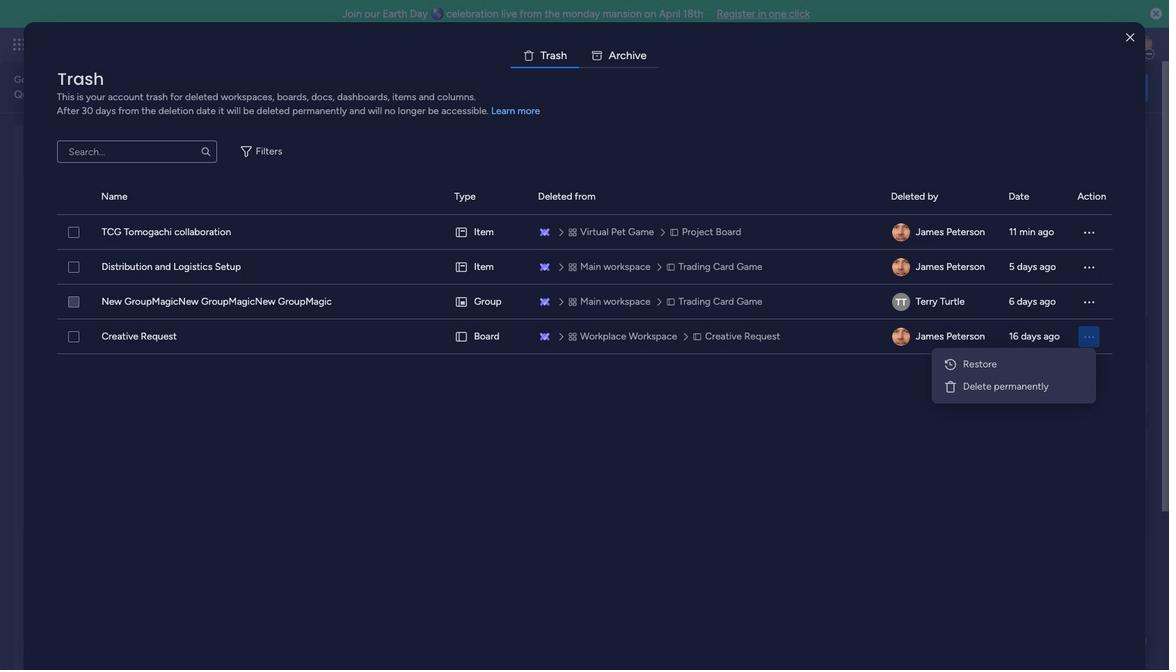 Task type: locate. For each thing, give the bounding box(es) containing it.
column header
[[57, 180, 85, 214], [101, 180, 438, 214], [454, 180, 522, 214], [538, 180, 875, 214], [891, 180, 992, 214], [1009, 180, 1061, 214], [1078, 180, 1113, 214]]

5 column header from the left
[[891, 180, 992, 214]]

1 add to favorites image from the left
[[218, 282, 231, 296]]

7 column header from the left
[[1078, 180, 1113, 214]]

select product image
[[13, 38, 26, 52]]

2 menu image from the top
[[1082, 295, 1096, 309]]

0 vertical spatial james peterson image
[[892, 223, 910, 242]]

2 james peterson image from the top
[[892, 258, 910, 276]]

1 column header from the left
[[57, 180, 85, 214]]

1 public board image from the left
[[48, 282, 63, 297]]

0 vertical spatial menu image
[[1082, 226, 1096, 239]]

james peterson image
[[892, 223, 910, 242], [892, 258, 910, 276]]

3 public board image from the left
[[698, 282, 714, 297]]

menu item down restore icon
[[938, 376, 1091, 398]]

public board image for 1st "add to favorites" icon
[[48, 282, 63, 297]]

help center element
[[940, 427, 1148, 483]]

2 row from the top
[[57, 250, 1113, 285]]

2 component image from the left
[[698, 304, 711, 316]]

restore image
[[944, 358, 958, 372]]

0 vertical spatial menu image
[[1082, 260, 1096, 274]]

4 add to favorites image from the left
[[868, 282, 882, 296]]

1 horizontal spatial component image
[[698, 304, 711, 316]]

2 public board image from the left
[[482, 282, 497, 297]]

delete permanently image
[[944, 380, 958, 394]]

menu image
[[1082, 260, 1096, 274], [1082, 295, 1096, 309]]

menu image
[[1082, 226, 1096, 239], [1082, 330, 1096, 343]]

cell
[[454, 215, 522, 250], [891, 215, 992, 250], [454, 250, 522, 285], [891, 250, 992, 285], [454, 285, 522, 319], [891, 285, 992, 319], [454, 319, 522, 354], [891, 319, 992, 354], [1078, 319, 1113, 354]]

james peterson image
[[1130, 33, 1153, 56], [892, 328, 910, 346]]

None search field
[[57, 141, 217, 163]]

1 row from the top
[[57, 215, 1113, 250]]

1 vertical spatial menu image
[[1082, 295, 1096, 309]]

quick search results list box
[[31, 158, 906, 342]]

row group
[[57, 180, 1113, 215]]

terry turtle image
[[892, 293, 910, 311]]

0 horizontal spatial component image
[[265, 304, 277, 316]]

1 vertical spatial james peterson image
[[892, 258, 910, 276]]

Search for items in the recycle bin search field
[[57, 141, 217, 163]]

menu menu
[[938, 354, 1091, 398]]

component image
[[265, 304, 277, 316], [698, 304, 711, 316]]

1 james peterson image from the top
[[892, 223, 910, 242]]

1 vertical spatial james peterson image
[[892, 328, 910, 346]]

james peterson image for 2nd menu icon from the bottom
[[892, 258, 910, 276]]

add to favorites image
[[218, 282, 231, 296], [434, 282, 448, 296], [651, 282, 665, 296], [868, 282, 882, 296]]

0 horizontal spatial public board image
[[48, 282, 63, 297]]

component image for second "add to favorites" icon from left
[[265, 304, 277, 316]]

1 vertical spatial menu image
[[1082, 330, 1096, 343]]

0 horizontal spatial james peterson image
[[892, 328, 910, 346]]

0 vertical spatial james peterson image
[[1130, 33, 1153, 56]]

table
[[57, 180, 1113, 648]]

1 horizontal spatial public board image
[[482, 282, 497, 297]]

1 menu item from the top
[[938, 354, 1091, 376]]

menu item up delete permanently icon in the right of the page
[[938, 354, 1091, 376]]

public board image
[[48, 282, 63, 297], [482, 282, 497, 297], [698, 282, 714, 297]]

2 horizontal spatial public board image
[[698, 282, 714, 297]]

2 menu item from the top
[[938, 376, 1091, 398]]

public board image
[[265, 282, 280, 297]]

row
[[57, 215, 1113, 250], [57, 250, 1113, 285], [57, 285, 1113, 319], [57, 319, 1113, 354]]

menu item
[[938, 354, 1091, 376], [938, 376, 1091, 398]]

1 component image from the left
[[265, 304, 277, 316]]



Task type: vqa. For each thing, say whether or not it's contained in the screenshot.
Update feed "icon"
no



Task type: describe. For each thing, give the bounding box(es) containing it.
1 image
[[963, 29, 976, 44]]

2 add to favorites image from the left
[[434, 282, 448, 296]]

close image
[[1126, 32, 1135, 43]]

3 column header from the left
[[454, 180, 522, 214]]

public board image for 3rd "add to favorites" icon
[[482, 282, 497, 297]]

getting started element
[[940, 360, 1148, 416]]

templates image image
[[952, 133, 1136, 229]]

4 row from the top
[[57, 319, 1113, 354]]

3 add to favorites image from the left
[[651, 282, 665, 296]]

1 horizontal spatial james peterson image
[[1130, 33, 1153, 56]]

james peterson image inside row
[[892, 328, 910, 346]]

component image
[[482, 304, 494, 316]]

3 row from the top
[[57, 285, 1113, 319]]

2 column header from the left
[[101, 180, 438, 214]]

6 column header from the left
[[1009, 180, 1061, 214]]

component image for fourth "add to favorites" icon from the left
[[698, 304, 711, 316]]

4 column header from the left
[[538, 180, 875, 214]]

1 menu image from the top
[[1082, 260, 1096, 274]]

james peterson image for topmost menu image
[[892, 223, 910, 242]]

search image
[[200, 146, 211, 157]]

public board image for fourth "add to favorites" icon from the left
[[698, 282, 714, 297]]



